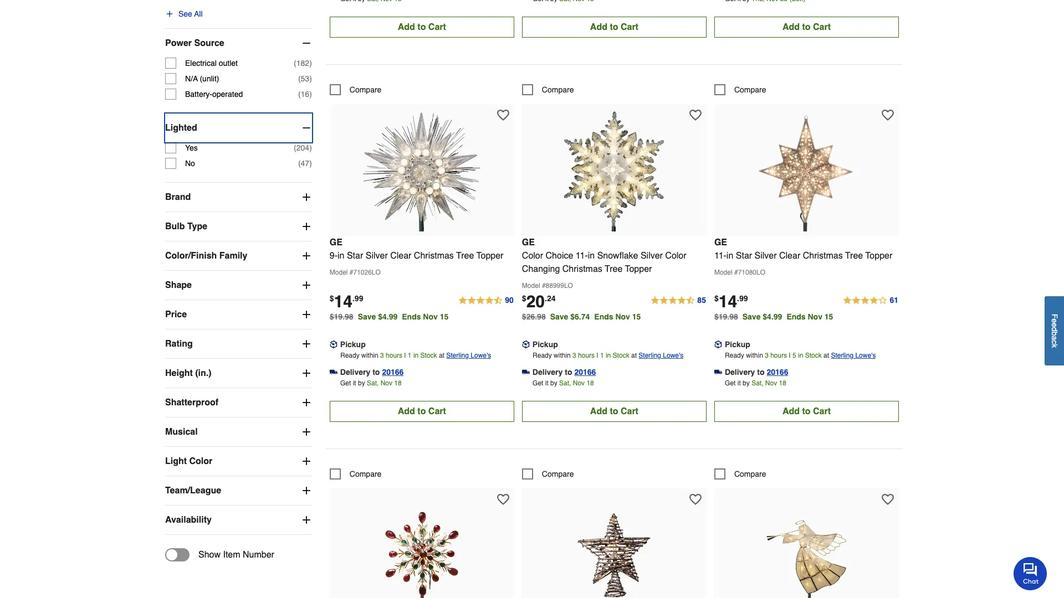 Task type: vqa. For each thing, say whether or not it's contained in the screenshot.


Task type: describe. For each thing, give the bounding box(es) containing it.
availability button
[[165, 506, 312, 535]]

was price $19.98 element for 90
[[330, 310, 358, 321]]

plus image for brand
[[301, 192, 312, 203]]

item
[[223, 551, 240, 561]]

pickup image
[[330, 341, 338, 349]]

brand
[[165, 192, 191, 202]]

$4.99 for 61
[[763, 313, 783, 321]]

85 button
[[651, 294, 707, 308]]

# for 11-
[[735, 269, 739, 277]]

by for third "sterling lowe's" button 20166 button
[[743, 380, 750, 387]]

battery-
[[185, 90, 212, 99]]

model # 71080lo
[[715, 269, 766, 277]]

in inside ge 9-in star silver clear christmas tree topper
[[338, 251, 345, 261]]

star for 11-
[[736, 251, 753, 261]]

9-
[[330, 251, 338, 261]]

3 delivery from the left
[[725, 368, 756, 377]]

20
[[527, 292, 545, 311]]

3 sterling lowe's button from the left
[[832, 350, 877, 361]]

( 16 )
[[298, 90, 312, 99]]

lighted
[[165, 123, 197, 133]]

1 | from the left
[[405, 352, 406, 360]]

ends for 90
[[402, 313, 421, 321]]

) for ( 47 )
[[310, 159, 312, 168]]

1 e from the top
[[1051, 319, 1060, 323]]

pickup for pickup icon associated with ready within 3 hours | 1 in stock at sterling lowe's
[[533, 340, 558, 349]]

show
[[199, 551, 221, 561]]

a
[[1051, 336, 1060, 340]]

height (in.) button
[[165, 359, 312, 388]]

1 for 20166 button associated with 1st "sterling lowe's" button from the left
[[408, 352, 412, 360]]

model # 71026lo
[[330, 269, 381, 277]]

.99 for 61
[[738, 294, 748, 303]]

at for second "sterling lowe's" button from the right
[[632, 352, 637, 360]]

182
[[297, 59, 310, 68]]

pickup for pickup icon related to ready within 3 hours | 5 in stock at sterling lowe's
[[725, 340, 751, 349]]

ge 9-in star silver clear christmas tree topper image
[[361, 110, 483, 232]]

electrical
[[185, 59, 217, 68]]

f e e d b a c k
[[1051, 314, 1060, 348]]

compare for 5014121675 element on the left bottom of the page
[[350, 470, 382, 479]]

4.5 stars image for 20
[[651, 294, 707, 308]]

88999lo
[[546, 282, 573, 290]]

plus image for color/finish family
[[301, 251, 312, 262]]

3 for third "sterling lowe's" button 20166 button
[[765, 352, 769, 360]]

christmas for 9-in star silver clear christmas tree topper
[[414, 251, 454, 261]]

at for 1st "sterling lowe's" button from the left
[[439, 352, 445, 360]]

1001168998 element
[[330, 84, 382, 95]]

save for 85
[[551, 313, 569, 321]]

see
[[179, 9, 192, 18]]

c
[[1051, 340, 1060, 344]]

3 for 20166 button for second "sterling lowe's" button from the right
[[573, 352, 577, 360]]

1 sat, from the left
[[367, 380, 379, 387]]

2 20166 from the left
[[575, 368, 596, 377]]

availability
[[165, 516, 212, 526]]

ge 11-in star silver clear christmas tree topper
[[715, 238, 893, 261]]

color/finish family
[[165, 251, 248, 261]]

1 for 20166 button for second "sterling lowe's" button from the right
[[601, 352, 604, 360]]

71080lo
[[739, 269, 766, 277]]

actual price $14.99 element for 90
[[330, 292, 364, 311]]

f e e d b a c k button
[[1045, 297, 1065, 366]]

light
[[165, 457, 187, 467]]

plus image for shape
[[301, 280, 312, 291]]

height (in.)
[[165, 369, 212, 379]]

price
[[165, 310, 187, 320]]

2 horizontal spatial color
[[666, 251, 687, 261]]

3 | from the left
[[790, 352, 791, 360]]

1 20166 from the left
[[382, 368, 404, 377]]

shatterproof
[[165, 398, 219, 408]]

musical button
[[165, 418, 312, 447]]

hours for 20166 button associated with 1st "sterling lowe's" button from the left
[[386, 352, 403, 360]]

53
[[301, 74, 310, 83]]

topper inside ge color choice 11-in snowflake silver color changing christmas tree topper
[[625, 264, 652, 274]]

3 ready from the left
[[725, 352, 745, 360]]

$19.98 save $4.99 ends nov 15 for 61
[[715, 313, 834, 321]]

yes
[[185, 144, 198, 152]]

rating
[[165, 339, 193, 349]]

( for 204
[[294, 144, 297, 152]]

1 delivery to 20166 from the left
[[340, 368, 404, 377]]

ge 10-in angel off-white/gold white christmas tree topper image
[[746, 495, 868, 599]]

get it by sat, nov 18 for 20166 button for second "sterling lowe's" button from the right
[[533, 380, 594, 387]]

light color button
[[165, 447, 312, 476]]

1000525553 element
[[522, 84, 574, 95]]

( 47 )
[[298, 159, 312, 168]]

90 button
[[458, 294, 515, 308]]

in inside ge 11-in star silver clear christmas tree topper
[[727, 251, 734, 261]]

ge 9.5-in snowflake gold/green/red clear christmas tree topper image
[[361, 495, 483, 599]]

battery-operated
[[185, 90, 243, 99]]

1 ready from the left
[[341, 352, 360, 360]]

2 delivery to 20166 from the left
[[533, 368, 596, 377]]

) for ( 182 )
[[310, 59, 312, 68]]

compare for 5014121669 element
[[542, 470, 574, 479]]

silver for 11-
[[755, 251, 777, 261]]

3 it from the left
[[738, 380, 741, 387]]

see all
[[179, 9, 203, 18]]

savings save $4.99 element for 61
[[743, 313, 838, 321]]

plus image for rating
[[301, 339, 312, 350]]

(unlit)
[[200, 74, 219, 83]]

plus image for height (in.)
[[301, 368, 312, 379]]

61 button
[[843, 294, 900, 308]]

(in.)
[[195, 369, 212, 379]]

operated
[[212, 90, 243, 99]]

stock for third "sterling lowe's" button
[[806, 352, 822, 360]]

$26.98 save $6.74 ends nov 15
[[522, 313, 641, 321]]

actual price $14.99 element for 61
[[715, 292, 748, 311]]

savings save $6.74 element
[[551, 313, 646, 321]]

2 sterling lowe's button from the left
[[639, 350, 684, 361]]

plus image for price
[[301, 309, 312, 320]]

$6.74
[[571, 313, 590, 321]]

.99 for 90
[[353, 294, 364, 303]]

color for light color
[[189, 457, 213, 467]]

hours for 20166 button for second "sterling lowe's" button from the right
[[579, 352, 595, 360]]

plus image for availability
[[301, 515, 312, 526]]

brand button
[[165, 183, 312, 212]]

ge for ge color choice 11-in snowflake silver color changing christmas tree topper
[[522, 238, 535, 248]]

3 sterling from the left
[[832, 352, 854, 360]]

3 sat, from the left
[[752, 380, 764, 387]]

get for pickup icon related to ready within 3 hours | 5 in stock at sterling lowe's
[[725, 380, 736, 387]]

2 sat, from the left
[[560, 380, 571, 387]]

color/finish family button
[[165, 242, 312, 271]]

snowflake
[[598, 251, 639, 261]]

see all button
[[165, 8, 203, 19]]

heart outline image for ge 9.5-in snowflake gold/green/red clear christmas tree topper image
[[497, 494, 510, 506]]

model for 9-in star silver clear christmas tree topper
[[330, 269, 348, 277]]

christmas for 11-in star silver clear christmas tree topper
[[803, 251, 843, 261]]

pickup image for ready within 3 hours | 1 in stock at sterling lowe's
[[522, 341, 530, 349]]

85
[[698, 296, 707, 305]]

get for pickup icon associated with ready within 3 hours | 1 in stock at sterling lowe's
[[533, 380, 544, 387]]

ge for ge 11-in star silver clear christmas tree topper
[[715, 238, 728, 248]]

) for ( 16 )
[[310, 90, 312, 99]]

show item number
[[199, 551, 274, 561]]

get it by sat, nov 18 for 20166 button associated with 1st "sterling lowe's" button from the left
[[341, 380, 402, 387]]

4.5 stars image for 14
[[458, 294, 515, 308]]

k
[[1051, 344, 1060, 348]]

price button
[[165, 301, 312, 329]]

d
[[1051, 328, 1060, 332]]

61
[[890, 296, 899, 305]]

light color
[[165, 457, 213, 467]]

b
[[1051, 332, 1060, 336]]

20166 button for second "sterling lowe's" button from the right
[[575, 367, 596, 378]]

204
[[297, 144, 310, 152]]

musical
[[165, 428, 198, 438]]

within for 20166 button associated with 1st "sterling lowe's" button from the left
[[362, 352, 379, 360]]

1000110799 element
[[715, 84, 767, 95]]

15 for 85
[[633, 313, 641, 321]]

was price $19.98 element for 61
[[715, 310, 743, 321]]

.24
[[545, 294, 556, 303]]

1 sterling from the left
[[447, 352, 469, 360]]

color/finish
[[165, 251, 217, 261]]

changing
[[522, 264, 560, 274]]

$ for 61
[[715, 294, 719, 303]]

90
[[505, 296, 514, 305]]

lighted button
[[165, 114, 312, 142]]

height
[[165, 369, 193, 379]]

ge color choice 11-in snowflake silver color changing christmas tree topper image
[[554, 110, 676, 232]]

$ 20 .24
[[522, 292, 556, 311]]

1 it from the left
[[353, 380, 356, 387]]

) for ( 53 )
[[310, 74, 312, 83]]

number
[[243, 551, 274, 561]]

clear for 11-
[[780, 251, 801, 261]]

ge 9-in star silver clear christmas tree topper
[[330, 238, 504, 261]]

team/league
[[165, 486, 221, 496]]

compare for 5014121673 element
[[735, 470, 767, 479]]

compare for 1000525553 element
[[542, 85, 574, 94]]

n/a (unlit)
[[185, 74, 219, 83]]

( 204 )
[[294, 144, 312, 152]]

heart outline image for ge 9-in star silver clear christmas tree topper image
[[497, 109, 510, 121]]



Task type: locate. For each thing, give the bounding box(es) containing it.
3 for 20166 button associated with 1st "sterling lowe's" button from the left
[[380, 352, 384, 360]]

1 horizontal spatial sterling
[[639, 352, 662, 360]]

2 .99 from the left
[[738, 294, 748, 303]]

0 horizontal spatial christmas
[[414, 251, 454, 261]]

no
[[185, 159, 195, 168]]

3 stock from the left
[[806, 352, 822, 360]]

0 horizontal spatial $19.98
[[330, 313, 354, 321]]

2 horizontal spatial ends nov 15 element
[[787, 313, 838, 321]]

star up model # 71026lo
[[347, 251, 363, 261]]

$ for 90
[[330, 294, 334, 303]]

0 horizontal spatial get it by sat, nov 18
[[341, 380, 402, 387]]

1 horizontal spatial get it by sat, nov 18
[[533, 380, 594, 387]]

plus image inside price button
[[301, 309, 312, 320]]

0 horizontal spatial star
[[347, 251, 363, 261]]

compare inside 5014121675 element
[[350, 470, 382, 479]]

in inside ge color choice 11-in snowflake silver color changing christmas tree topper
[[588, 251, 595, 261]]

tree down snowflake
[[605, 264, 623, 274]]

3 lowe's from the left
[[856, 352, 877, 360]]

15 for 90
[[440, 313, 449, 321]]

3 by from the left
[[743, 380, 750, 387]]

1 horizontal spatial sat,
[[560, 380, 571, 387]]

1 horizontal spatial topper
[[625, 264, 652, 274]]

2 20166 button from the left
[[575, 367, 596, 378]]

4.5 stars image
[[458, 294, 515, 308], [651, 294, 707, 308]]

2 horizontal spatial get
[[725, 380, 736, 387]]

1 delivery from the left
[[340, 368, 371, 377]]

|
[[405, 352, 406, 360], [597, 352, 599, 360], [790, 352, 791, 360]]

2 lowe's from the left
[[664, 352, 684, 360]]

1 horizontal spatial silver
[[641, 251, 663, 261]]

bulb type button
[[165, 212, 312, 241]]

0 horizontal spatial topper
[[477, 251, 504, 261]]

11- inside ge color choice 11-in snowflake silver color changing christmas tree topper
[[576, 251, 588, 261]]

plus image for bulb type
[[301, 221, 312, 232]]

2 horizontal spatial 20166 button
[[767, 367, 789, 378]]

1 horizontal spatial was price $19.98 element
[[715, 310, 743, 321]]

f
[[1051, 314, 1060, 319]]

christmas inside ge 11-in star silver clear christmas tree topper
[[803, 251, 843, 261]]

2 horizontal spatial 18
[[780, 380, 787, 387]]

add to cart button
[[330, 16, 515, 38], [522, 16, 707, 38], [715, 16, 900, 38], [330, 401, 515, 422], [522, 401, 707, 422], [715, 401, 900, 422]]

silver up the 71080lo
[[755, 251, 777, 261]]

1 ends from the left
[[402, 313, 421, 321]]

$ 14 .99
[[330, 292, 364, 311], [715, 292, 748, 311]]

1
[[408, 352, 412, 360], [601, 352, 604, 360]]

2 horizontal spatial 20166
[[767, 368, 789, 377]]

by for 20166 button associated with 1st "sterling lowe's" button from the left
[[358, 380, 365, 387]]

$ 14 .99 right '85'
[[715, 292, 748, 311]]

0 horizontal spatial ge
[[330, 238, 343, 248]]

compare inside 5014121673 element
[[735, 470, 767, 479]]

type
[[187, 222, 208, 232]]

stock
[[421, 352, 437, 360], [613, 352, 630, 360], [806, 352, 822, 360]]

1 horizontal spatial at
[[632, 352, 637, 360]]

$4.99 up ready within 3 hours | 5 in stock at sterling lowe's
[[763, 313, 783, 321]]

1 horizontal spatial stock
[[613, 352, 630, 360]]

1 horizontal spatial delivery to 20166
[[533, 368, 596, 377]]

color up "changing"
[[522, 251, 544, 261]]

2 horizontal spatial |
[[790, 352, 791, 360]]

5 ) from the top
[[310, 159, 312, 168]]

3 ends nov 15 element from the left
[[787, 313, 838, 321]]

model for color choice 11-in snowflake silver color changing christmas tree topper
[[522, 282, 540, 290]]

) up ( 47 ) at the left top of page
[[310, 144, 312, 152]]

e up d
[[1051, 319, 1060, 323]]

clear inside ge 11-in star silver clear christmas tree topper
[[780, 251, 801, 261]]

1 get from the left
[[341, 380, 351, 387]]

2 horizontal spatial delivery
[[725, 368, 756, 377]]

2 horizontal spatial #
[[735, 269, 739, 277]]

5014121675 element
[[330, 469, 382, 480]]

shatterproof button
[[165, 389, 312, 418]]

0 horizontal spatial tree
[[457, 251, 474, 261]]

$ down model # 71026lo
[[330, 294, 334, 303]]

0 horizontal spatial |
[[405, 352, 406, 360]]

stock for second "sterling lowe's" button from the right
[[613, 352, 630, 360]]

heart outline image
[[497, 109, 510, 121], [497, 494, 510, 506], [690, 494, 702, 506]]

0 horizontal spatial ends
[[402, 313, 421, 321]]

$19.98 save $4.99 ends nov 15 for 90
[[330, 313, 449, 321]]

( 182 )
[[294, 59, 312, 68]]

color
[[522, 251, 544, 261], [666, 251, 687, 261], [189, 457, 213, 467]]

ge inside ge 11-in star silver clear christmas tree topper
[[715, 238, 728, 248]]

power source
[[165, 38, 224, 48]]

save down .24
[[551, 313, 569, 321]]

3 ends from the left
[[787, 313, 806, 321]]

2 it from the left
[[546, 380, 549, 387]]

plus image inside shape button
[[301, 280, 312, 291]]

color right light
[[189, 457, 213, 467]]

3 plus image from the top
[[301, 280, 312, 291]]

compare inside 1000110799 element
[[735, 85, 767, 94]]

0 horizontal spatial actual price $14.99 element
[[330, 292, 364, 311]]

ge 11-in star silver clear christmas tree topper image
[[746, 110, 868, 232]]

plus image inside musical button
[[301, 427, 312, 438]]

pickup image up truck filled icon
[[715, 341, 723, 349]]

$ right 90
[[522, 294, 527, 303]]

was price $19.98 element
[[330, 310, 358, 321], [715, 310, 743, 321]]

$19.98 for 61
[[715, 313, 739, 321]]

lowe's down 85 button at the right
[[664, 352, 684, 360]]

lowe's down 90 "button"
[[471, 352, 492, 360]]

within for third "sterling lowe's" button 20166 button
[[747, 352, 764, 360]]

silver
[[366, 251, 388, 261], [641, 251, 663, 261], [755, 251, 777, 261]]

compare inside 5014121669 element
[[542, 470, 574, 479]]

2 truck filled image from the left
[[522, 369, 530, 376]]

20166 button
[[382, 367, 404, 378], [575, 367, 596, 378], [767, 367, 789, 378]]

ready within 3 hours | 1 in stock at sterling lowe's for 20166 button associated with 1st "sterling lowe's" button from the left
[[341, 352, 492, 360]]

0 horizontal spatial ready
[[341, 352, 360, 360]]

1 horizontal spatial 4.5 stars image
[[651, 294, 707, 308]]

plus image inside 'see all' button
[[165, 9, 174, 18]]

1 $4.99 from the left
[[378, 313, 398, 321]]

0 horizontal spatial $4.99
[[378, 313, 398, 321]]

$19.98 save $4.99 ends nov 15 up "5"
[[715, 313, 834, 321]]

2 at from the left
[[632, 352, 637, 360]]

14 for 90
[[334, 292, 353, 311]]

) down 53
[[310, 90, 312, 99]]

star
[[347, 251, 363, 261], [736, 251, 753, 261]]

11- up model # 71080lo
[[715, 251, 727, 261]]

1 horizontal spatial save
[[551, 313, 569, 321]]

source
[[194, 38, 224, 48]]

ge
[[330, 238, 343, 248], [522, 238, 535, 248], [715, 238, 728, 248]]

.99 down model # 71080lo
[[738, 294, 748, 303]]

2 e from the top
[[1051, 323, 1060, 328]]

tree for 11-in star silver clear christmas tree topper
[[846, 251, 864, 261]]

2 $ 14 .99 from the left
[[715, 292, 748, 311]]

plus image inside rating button
[[301, 339, 312, 350]]

compare
[[350, 85, 382, 94], [542, 85, 574, 94], [735, 85, 767, 94], [350, 470, 382, 479], [542, 470, 574, 479], [735, 470, 767, 479]]

0 horizontal spatial pickup image
[[522, 341, 530, 349]]

tree up 90 "button"
[[457, 251, 474, 261]]

tree
[[457, 251, 474, 261], [846, 251, 864, 261], [605, 264, 623, 274]]

hours
[[386, 352, 403, 360], [579, 352, 595, 360], [771, 352, 788, 360]]

3 save from the left
[[743, 313, 761, 321]]

save down 71026lo at the left top of the page
[[358, 313, 376, 321]]

silver up 71026lo at the left top of the page
[[366, 251, 388, 261]]

2 ready from the left
[[533, 352, 552, 360]]

0 horizontal spatial color
[[189, 457, 213, 467]]

1 horizontal spatial $
[[522, 294, 527, 303]]

4 stars image
[[843, 294, 900, 308]]

all
[[194, 9, 203, 18]]

2 horizontal spatial christmas
[[803, 251, 843, 261]]

1 horizontal spatial truck filled image
[[522, 369, 530, 376]]

model left the 71080lo
[[715, 269, 733, 277]]

$19.98 up pickup image
[[330, 313, 354, 321]]

1 savings save $4.99 element from the left
[[358, 313, 453, 321]]

delivery to 20166
[[340, 368, 404, 377], [533, 368, 596, 377], [725, 368, 789, 377]]

rating button
[[165, 330, 312, 359]]

1 horizontal spatial #
[[542, 282, 546, 290]]

truck filled image for pickup image
[[330, 369, 338, 376]]

tree for 9-in star silver clear christmas tree topper
[[457, 251, 474, 261]]

1 horizontal spatial by
[[551, 380, 558, 387]]

by for 20166 button for second "sterling lowe's" button from the right
[[551, 380, 558, 387]]

2 $4.99 from the left
[[763, 313, 783, 321]]

plus image inside team/league button
[[301, 486, 312, 497]]

2 silver from the left
[[641, 251, 663, 261]]

model down 9-
[[330, 269, 348, 277]]

14 right '85'
[[719, 292, 738, 311]]

lowe's
[[471, 352, 492, 360], [664, 352, 684, 360], [856, 352, 877, 360]]

topper inside ge 9-in star silver clear christmas tree topper
[[477, 251, 504, 261]]

2 $19.98 save $4.99 ends nov 15 from the left
[[715, 313, 834, 321]]

2 horizontal spatial model
[[715, 269, 733, 277]]

1 15 from the left
[[440, 313, 449, 321]]

was price $19.98 element up pickup image
[[330, 310, 358, 321]]

) up ( 16 )
[[310, 74, 312, 83]]

# for color
[[542, 282, 546, 290]]

16
[[301, 90, 310, 99]]

1 clear from the left
[[391, 251, 412, 261]]

47
[[301, 159, 310, 168]]

14 for 61
[[719, 292, 738, 311]]

save down the 71080lo
[[743, 313, 761, 321]]

ge inside ge 9-in star silver clear christmas tree topper
[[330, 238, 343, 248]]

1 horizontal spatial christmas
[[563, 264, 603, 274]]

2 ) from the top
[[310, 74, 312, 83]]

2 pickup from the left
[[533, 340, 558, 349]]

2 horizontal spatial stock
[[806, 352, 822, 360]]

20166
[[382, 368, 404, 377], [575, 368, 596, 377], [767, 368, 789, 377]]

star up model # 71080lo
[[736, 251, 753, 261]]

$19.98 for 90
[[330, 313, 354, 321]]

0 horizontal spatial 18
[[395, 380, 402, 387]]

0 horizontal spatial ready within 3 hours | 1 in stock at sterling lowe's
[[341, 352, 492, 360]]

71026lo
[[354, 269, 381, 277]]

1 pickup from the left
[[340, 340, 366, 349]]

$ inside $ 20 .24
[[522, 294, 527, 303]]

plus image inside 'brand' button
[[301, 192, 312, 203]]

pickup for pickup image
[[340, 340, 366, 349]]

# for 9-
[[350, 269, 354, 277]]

actual price $14.99 element down model # 71026lo
[[330, 292, 364, 311]]

3 3 from the left
[[765, 352, 769, 360]]

3
[[380, 352, 384, 360], [573, 352, 577, 360], [765, 352, 769, 360]]

0 horizontal spatial ends nov 15 element
[[402, 313, 453, 321]]

compare inside 1000525553 element
[[542, 85, 574, 94]]

pickup
[[340, 340, 366, 349], [533, 340, 558, 349], [725, 340, 751, 349]]

0 horizontal spatial $ 14 .99
[[330, 292, 364, 311]]

4.5 stars image containing 90
[[458, 294, 515, 308]]

2 get it by sat, nov 18 from the left
[[533, 380, 594, 387]]

ready within 3 hours | 5 in stock at sterling lowe's
[[725, 352, 877, 360]]

clear for 9-
[[391, 251, 412, 261]]

.99 down model # 71026lo
[[353, 294, 364, 303]]

2 ge from the left
[[522, 238, 535, 248]]

0 horizontal spatial 11-
[[576, 251, 588, 261]]

11- right choice
[[576, 251, 588, 261]]

2 horizontal spatial $
[[715, 294, 719, 303]]

model for 11-in star silver clear christmas tree topper
[[715, 269, 733, 277]]

topper up 90 "button"
[[477, 251, 504, 261]]

power source button
[[165, 29, 312, 58]]

2 ends from the left
[[595, 313, 614, 321]]

( for 53
[[298, 74, 301, 83]]

lowe's for third "sterling lowe's" button
[[856, 352, 877, 360]]

2 horizontal spatial topper
[[866, 251, 893, 261]]

2 ends nov 15 element from the left
[[595, 313, 646, 321]]

e
[[1051, 319, 1060, 323], [1051, 323, 1060, 328]]

1 within from the left
[[362, 352, 379, 360]]

5 plus image from the top
[[301, 515, 312, 526]]

pickup image
[[522, 341, 530, 349], [715, 341, 723, 349]]

compare for 1001168998 element
[[350, 85, 382, 94]]

0 horizontal spatial delivery
[[340, 368, 371, 377]]

1 horizontal spatial savings save $4.99 element
[[743, 313, 838, 321]]

4.5 stars image containing 85
[[651, 294, 707, 308]]

tree up 4 stars image
[[846, 251, 864, 261]]

2 by from the left
[[551, 380, 558, 387]]

)
[[310, 59, 312, 68], [310, 74, 312, 83], [310, 90, 312, 99], [310, 144, 312, 152], [310, 159, 312, 168]]

$26.98
[[522, 313, 546, 321]]

1 lowe's from the left
[[471, 352, 492, 360]]

2 horizontal spatial at
[[824, 352, 830, 360]]

2 horizontal spatial by
[[743, 380, 750, 387]]

cart
[[429, 22, 446, 32], [621, 22, 639, 32], [814, 22, 831, 32], [429, 407, 446, 417], [621, 407, 639, 417], [814, 407, 831, 417]]

christmas inside ge color choice 11-in snowflake silver color changing christmas tree topper
[[563, 264, 603, 274]]

0 horizontal spatial within
[[362, 352, 379, 360]]

0 horizontal spatial delivery to 20166
[[340, 368, 404, 377]]

clear
[[391, 251, 412, 261], [780, 251, 801, 261]]

2 $19.98 from the left
[[715, 313, 739, 321]]

plus image inside the shatterproof "button"
[[301, 398, 312, 409]]

ge up 9-
[[330, 238, 343, 248]]

star for 9-
[[347, 251, 363, 261]]

model # 88999lo
[[522, 282, 573, 290]]

color up 85 button at the right
[[666, 251, 687, 261]]

$ right '85'
[[715, 294, 719, 303]]

4 ) from the top
[[310, 144, 312, 152]]

5014121673 element
[[715, 469, 767, 480]]

within for 20166 button for second "sterling lowe's" button from the right
[[554, 352, 571, 360]]

) down 204
[[310, 159, 312, 168]]

2 1 from the left
[[601, 352, 604, 360]]

compare inside 1001168998 element
[[350, 85, 382, 94]]

1 $19.98 save $4.99 ends nov 15 from the left
[[330, 313, 449, 321]]

( for 47
[[298, 159, 301, 168]]

2 save from the left
[[551, 313, 569, 321]]

0 horizontal spatial hours
[[386, 352, 403, 360]]

topper for 9-in star silver clear christmas tree topper
[[477, 251, 504, 261]]

color for ge color choice 11-in snowflake silver color changing christmas tree topper
[[522, 251, 544, 261]]

0 horizontal spatial lowe's
[[471, 352, 492, 360]]

shape button
[[165, 271, 312, 300]]

silver right snowflake
[[641, 251, 663, 261]]

1 actual price $14.99 element from the left
[[330, 292, 364, 311]]

it
[[353, 380, 356, 387], [546, 380, 549, 387], [738, 380, 741, 387]]

1 horizontal spatial .99
[[738, 294, 748, 303]]

0 horizontal spatial 20166
[[382, 368, 404, 377]]

hours for third "sterling lowe's" button 20166 button
[[771, 352, 788, 360]]

pickup image down $26.98
[[522, 341, 530, 349]]

1 horizontal spatial delivery
[[533, 368, 563, 377]]

stock for 1st "sterling lowe's" button from the left
[[421, 352, 437, 360]]

heart outline image
[[690, 109, 702, 121], [882, 109, 895, 121], [882, 494, 895, 506]]

silver inside ge 9-in star silver clear christmas tree topper
[[366, 251, 388, 261]]

plus image inside availability button
[[301, 515, 312, 526]]

5
[[793, 352, 797, 360]]

ge inside ge color choice 11-in snowflake silver color changing christmas tree topper
[[522, 238, 535, 248]]

add
[[398, 22, 415, 32], [591, 22, 608, 32], [783, 22, 800, 32], [398, 407, 415, 417], [591, 407, 608, 417], [783, 407, 800, 417]]

e up b
[[1051, 323, 1060, 328]]

plus image inside height (in.) button
[[301, 368, 312, 379]]

$19.98 save $4.99 ends nov 15
[[330, 313, 449, 321], [715, 313, 834, 321]]

savings save $4.99 element for 90
[[358, 313, 453, 321]]

2 horizontal spatial sat,
[[752, 380, 764, 387]]

electrical outlet
[[185, 59, 238, 68]]

3 delivery to 20166 from the left
[[725, 368, 789, 377]]

2 get from the left
[[533, 380, 544, 387]]

) for ( 204 )
[[310, 144, 312, 152]]

topper
[[477, 251, 504, 261], [866, 251, 893, 261], [625, 264, 652, 274]]

ge 11-in star brown/gold white christmas tree topper image
[[554, 495, 676, 599]]

$19.98 down model # 71080lo
[[715, 313, 739, 321]]

power
[[165, 38, 192, 48]]

2 horizontal spatial 3
[[765, 352, 769, 360]]

1 truck filled image from the left
[[330, 369, 338, 376]]

actual price $14.99 element right '85'
[[715, 292, 748, 311]]

( for 16
[[298, 90, 301, 99]]

plus image inside light color button
[[301, 456, 312, 467]]

0 horizontal spatial 4.5 stars image
[[458, 294, 515, 308]]

4 plus image from the top
[[301, 398, 312, 409]]

$19.98 save $4.99 ends nov 15 down 71026lo at the left top of the page
[[330, 313, 449, 321]]

bulb type
[[165, 222, 208, 232]]

2 horizontal spatial it
[[738, 380, 741, 387]]

pickup image for ready within 3 hours | 5 in stock at sterling lowe's
[[715, 341, 723, 349]]

lowe's for second "sterling lowe's" button from the right
[[664, 352, 684, 360]]

18 for 20166 button associated with 1st "sterling lowe's" button from the left
[[395, 380, 402, 387]]

18
[[395, 380, 402, 387], [587, 380, 594, 387], [780, 380, 787, 387]]

ends nov 15 element for 61
[[787, 313, 838, 321]]

1 horizontal spatial 14
[[719, 292, 738, 311]]

1 horizontal spatial get
[[533, 380, 544, 387]]

3 hours from the left
[[771, 352, 788, 360]]

clear inside ge 9-in star silver clear christmas tree topper
[[391, 251, 412, 261]]

$4.99
[[378, 313, 398, 321], [763, 313, 783, 321]]

chat invite button image
[[1014, 557, 1048, 591]]

n/a
[[185, 74, 198, 83]]

0 horizontal spatial silver
[[366, 251, 388, 261]]

get for pickup image
[[341, 380, 351, 387]]

1 ) from the top
[[310, 59, 312, 68]]

was price $19.98 element down model # 71080lo
[[715, 310, 743, 321]]

ge for ge 9-in star silver clear christmas tree topper
[[330, 238, 343, 248]]

2 horizontal spatial sterling lowe's button
[[832, 350, 877, 361]]

team/league button
[[165, 477, 312, 506]]

1 pickup image from the left
[[522, 341, 530, 349]]

ge up model # 71080lo
[[715, 238, 728, 248]]

1 horizontal spatial ready
[[533, 352, 552, 360]]

ends nov 15 element for 90
[[402, 313, 453, 321]]

truck filled image
[[330, 369, 338, 376], [522, 369, 530, 376]]

ends for 85
[[595, 313, 614, 321]]

5014121669 element
[[522, 469, 574, 480]]

silver inside ge 11-in star silver clear christmas tree topper
[[755, 251, 777, 261]]

truck filled image for pickup icon associated with ready within 3 hours | 1 in stock at sterling lowe's
[[522, 369, 530, 376]]

ends for 61
[[787, 313, 806, 321]]

3 at from the left
[[824, 352, 830, 360]]

2 18 from the left
[[587, 380, 594, 387]]

0 horizontal spatial .99
[[353, 294, 364, 303]]

2 hours from the left
[[579, 352, 595, 360]]

in
[[338, 251, 345, 261], [588, 251, 595, 261], [727, 251, 734, 261], [414, 352, 419, 360], [606, 352, 611, 360], [799, 352, 804, 360]]

show item number element
[[165, 549, 274, 562]]

$ 14 .99 for 61
[[715, 292, 748, 311]]

2 delivery from the left
[[533, 368, 563, 377]]

shape
[[165, 281, 192, 291]]

lowe's down the 61 button
[[856, 352, 877, 360]]

2 horizontal spatial hours
[[771, 352, 788, 360]]

color inside button
[[189, 457, 213, 467]]

1 save from the left
[[358, 313, 376, 321]]

1 horizontal spatial 18
[[587, 380, 594, 387]]

0 horizontal spatial save
[[358, 313, 376, 321]]

2 | from the left
[[597, 352, 599, 360]]

1 horizontal spatial ends
[[595, 313, 614, 321]]

2 horizontal spatial within
[[747, 352, 764, 360]]

0 horizontal spatial savings save $4.99 element
[[358, 313, 453, 321]]

plus image inside bulb type button
[[301, 221, 312, 232]]

1 horizontal spatial 20166
[[575, 368, 596, 377]]

sterling lowe's button
[[447, 350, 492, 361], [639, 350, 684, 361], [832, 350, 877, 361]]

1 horizontal spatial color
[[522, 251, 544, 261]]

1 horizontal spatial actual price $14.99 element
[[715, 292, 748, 311]]

1 ends nov 15 element from the left
[[402, 313, 453, 321]]

save for 90
[[358, 313, 376, 321]]

3 silver from the left
[[755, 251, 777, 261]]

save for 61
[[743, 313, 761, 321]]

ready within 3 hours | 1 in stock at sterling lowe's for 20166 button for second "sterling lowe's" button from the right
[[533, 352, 684, 360]]

2 pickup image from the left
[[715, 341, 723, 349]]

2 sterling from the left
[[639, 352, 662, 360]]

add to cart
[[398, 22, 446, 32], [591, 22, 639, 32], [783, 22, 831, 32], [398, 407, 446, 417], [591, 407, 639, 417], [783, 407, 831, 417]]

topper inside ge 11-in star silver clear christmas tree topper
[[866, 251, 893, 261]]

( 53 )
[[298, 74, 312, 83]]

14
[[334, 292, 353, 311], [719, 292, 738, 311]]

2 within from the left
[[554, 352, 571, 360]]

ge color choice 11-in snowflake silver color changing christmas tree topper
[[522, 238, 687, 274]]

ends nov 15 element for 85
[[595, 313, 646, 321]]

1 horizontal spatial ends nov 15 element
[[595, 313, 646, 321]]

2 ready within 3 hours | 1 in stock at sterling lowe's from the left
[[533, 352, 684, 360]]

0 horizontal spatial it
[[353, 380, 356, 387]]

$ 14 .99 down model # 71026lo
[[330, 292, 364, 311]]

bulb
[[165, 222, 185, 232]]

compare for 1000110799 element
[[735, 85, 767, 94]]

0 horizontal spatial get
[[341, 380, 351, 387]]

1 horizontal spatial model
[[522, 282, 540, 290]]

2 horizontal spatial pickup
[[725, 340, 751, 349]]

#
[[350, 269, 354, 277], [735, 269, 739, 277], [542, 282, 546, 290]]

tree inside ge 9-in star silver clear christmas tree topper
[[457, 251, 474, 261]]

2 3 from the left
[[573, 352, 577, 360]]

was price $26.98 element
[[522, 310, 551, 321]]

lowe's for 1st "sterling lowe's" button from the left
[[471, 352, 492, 360]]

outlet
[[219, 59, 238, 68]]

2 stock from the left
[[613, 352, 630, 360]]

2 star from the left
[[736, 251, 753, 261]]

plus image for musical
[[301, 427, 312, 438]]

1 horizontal spatial tree
[[605, 264, 623, 274]]

topper down snowflake
[[625, 264, 652, 274]]

tree inside ge 11-in star silver clear christmas tree topper
[[846, 251, 864, 261]]

1 14 from the left
[[334, 292, 353, 311]]

actual price $14.99 element
[[330, 292, 364, 311], [715, 292, 748, 311]]

2 horizontal spatial tree
[[846, 251, 864, 261]]

2 4.5 stars image from the left
[[651, 294, 707, 308]]

0 horizontal spatial was price $19.98 element
[[330, 310, 358, 321]]

1 horizontal spatial hours
[[579, 352, 595, 360]]

star inside ge 9-in star silver clear christmas tree topper
[[347, 251, 363, 261]]

1 stock from the left
[[421, 352, 437, 360]]

0 horizontal spatial pickup
[[340, 340, 366, 349]]

1 horizontal spatial $19.98
[[715, 313, 739, 321]]

11- inside ge 11-in star silver clear christmas tree topper
[[715, 251, 727, 261]]

2 15 from the left
[[633, 313, 641, 321]]

plus image for team/league
[[301, 486, 312, 497]]

1 horizontal spatial clear
[[780, 251, 801, 261]]

topper up 4 stars image
[[866, 251, 893, 261]]

18 for 20166 button for second "sterling lowe's" button from the right
[[587, 380, 594, 387]]

ends nov 15 element
[[402, 313, 453, 321], [595, 313, 646, 321], [787, 313, 838, 321]]

1 horizontal spatial pickup
[[533, 340, 558, 349]]

1 horizontal spatial 11-
[[715, 251, 727, 261]]

1 get it by sat, nov 18 from the left
[[341, 380, 402, 387]]

1 1 from the left
[[408, 352, 412, 360]]

savings save $4.99 element
[[358, 313, 453, 321], [743, 313, 838, 321]]

1 $ from the left
[[330, 294, 334, 303]]

3 20166 from the left
[[767, 368, 789, 377]]

3 15 from the left
[[825, 313, 834, 321]]

1 3 from the left
[[380, 352, 384, 360]]

3 ) from the top
[[310, 90, 312, 99]]

1 ge from the left
[[330, 238, 343, 248]]

$4.99 down 71026lo at the left top of the page
[[378, 313, 398, 321]]

1 horizontal spatial sterling lowe's button
[[639, 350, 684, 361]]

0 horizontal spatial 20166 button
[[382, 367, 404, 378]]

at
[[439, 352, 445, 360], [632, 352, 637, 360], [824, 352, 830, 360]]

$ 14 .99 for 90
[[330, 292, 364, 311]]

silver inside ge color choice 11-in snowflake silver color changing christmas tree topper
[[641, 251, 663, 261]]

0 horizontal spatial by
[[358, 380, 365, 387]]

14 down model # 71026lo
[[334, 292, 353, 311]]

1 horizontal spatial |
[[597, 352, 599, 360]]

ready within 3 hours | 1 in stock at sterling lowe's
[[341, 352, 492, 360], [533, 352, 684, 360]]

within
[[362, 352, 379, 360], [554, 352, 571, 360], [747, 352, 764, 360]]

by
[[358, 380, 365, 387], [551, 380, 558, 387], [743, 380, 750, 387]]

christmas
[[414, 251, 454, 261], [803, 251, 843, 261], [563, 264, 603, 274]]

1 11- from the left
[[576, 251, 588, 261]]

3 ge from the left
[[715, 238, 728, 248]]

star inside ge 11-in star silver clear christmas tree topper
[[736, 251, 753, 261]]

plus image
[[301, 192, 312, 203], [301, 221, 312, 232], [301, 280, 312, 291], [301, 398, 312, 409], [301, 515, 312, 526]]

20166 button for 1st "sterling lowe's" button from the left
[[382, 367, 404, 378]]

truck filled image
[[715, 369, 723, 376]]

sterling
[[447, 352, 469, 360], [639, 352, 662, 360], [832, 352, 854, 360]]

1 horizontal spatial $ 14 .99
[[715, 292, 748, 311]]

family
[[219, 251, 248, 261]]

3 18 from the left
[[780, 380, 787, 387]]

1 silver from the left
[[366, 251, 388, 261]]

plus image inside color/finish family button
[[301, 251, 312, 262]]

christmas inside ge 9-in star silver clear christmas tree topper
[[414, 251, 454, 261]]

get it by sat, nov 18 for third "sterling lowe's" button 20166 button
[[725, 380, 787, 387]]

choice
[[546, 251, 574, 261]]

get
[[341, 380, 351, 387], [533, 380, 544, 387], [725, 380, 736, 387]]

1 horizontal spatial $4.99
[[763, 313, 783, 321]]

model up the 20
[[522, 282, 540, 290]]

sat,
[[367, 380, 379, 387], [560, 380, 571, 387], [752, 380, 764, 387]]

20166 button for third "sterling lowe's" button
[[767, 367, 789, 378]]

plus image
[[165, 9, 174, 18], [301, 251, 312, 262], [301, 309, 312, 320], [301, 339, 312, 350], [301, 368, 312, 379], [301, 427, 312, 438], [301, 456, 312, 467], [301, 486, 312, 497]]

2 $ from the left
[[522, 294, 527, 303]]

1 sterling lowe's button from the left
[[447, 350, 492, 361]]

1 4.5 stars image from the left
[[458, 294, 515, 308]]

tree inside ge color choice 11-in snowflake silver color changing christmas tree topper
[[605, 264, 623, 274]]

) up 53
[[310, 59, 312, 68]]

2 horizontal spatial sterling
[[832, 352, 854, 360]]

ge up "changing"
[[522, 238, 535, 248]]

actual price $20.24 element
[[522, 292, 556, 311]]

$ for 85
[[522, 294, 527, 303]]

1 ready within 3 hours | 1 in stock at sterling lowe's from the left
[[341, 352, 492, 360]]

delivery
[[340, 368, 371, 377], [533, 368, 563, 377], [725, 368, 756, 377]]

2 savings save $4.99 element from the left
[[743, 313, 838, 321]]

minus image
[[301, 38, 312, 49]]

minus image
[[301, 122, 312, 134]]

plus image for light color
[[301, 456, 312, 467]]

0 horizontal spatial $19.98 save $4.99 ends nov 15
[[330, 313, 449, 321]]



